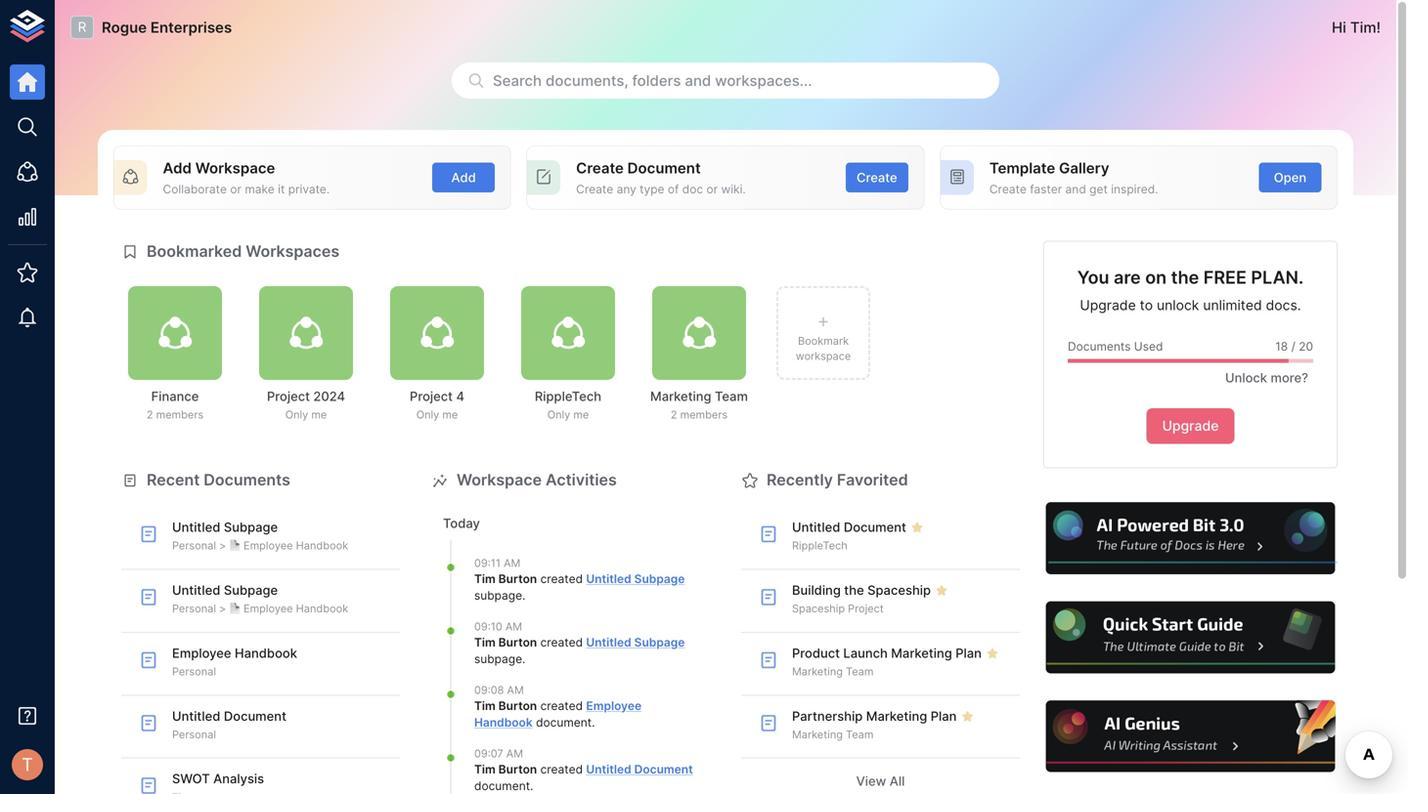 Task type: vqa. For each thing, say whether or not it's contained in the screenshot.


Task type: locate. For each thing, give the bounding box(es) containing it.
. inside '09:07 am tim burton created untitled document document .'
[[530, 780, 533, 794]]

me for 2024
[[311, 409, 327, 422]]

burton for 09:11 am tim burton created untitled subpage subpage .
[[498, 573, 537, 587]]

recently
[[767, 471, 833, 490]]

. inside 09:11 am tim burton created untitled subpage subpage .
[[522, 589, 525, 603]]

it
[[278, 182, 285, 196]]

analysis
[[213, 772, 264, 787]]

the up unlock
[[1171, 267, 1199, 289]]

untitled document link
[[586, 763, 693, 777]]

0 horizontal spatial project
[[267, 389, 310, 404]]

/
[[1291, 340, 1295, 354]]

employee up document .
[[586, 700, 641, 714]]

me down 2024
[[311, 409, 327, 422]]

burton down 09:08 am
[[498, 700, 537, 714]]

1 untitled subpage link from the top
[[586, 573, 685, 587]]

0 horizontal spatial 2
[[146, 409, 153, 422]]

or right doc
[[706, 182, 718, 196]]

untitled subpage link
[[586, 573, 685, 587], [586, 636, 685, 650]]

subpage inside 09:11 am tim burton created untitled subpage subpage .
[[634, 573, 685, 587]]

open
[[1274, 170, 1307, 185]]

1 horizontal spatial 2
[[671, 409, 677, 422]]

on
[[1145, 267, 1167, 289]]

marketing team down partnership
[[792, 729, 874, 742]]

untitled subpage personal > 📄 employee handbook down "recent documents"
[[172, 520, 348, 553]]

2 help image from the top
[[1043, 599, 1338, 677]]

. down document .
[[530, 780, 533, 794]]

documents used
[[1068, 340, 1163, 354]]

me up activities
[[573, 409, 589, 422]]

progress bar
[[1043, 359, 1313, 363]]

only inside 'project 4 only me'
[[416, 409, 439, 422]]

project 2024 only me
[[267, 389, 345, 422]]

employee
[[243, 540, 293, 553], [243, 603, 293, 616], [172, 646, 231, 661], [586, 700, 641, 714]]

2 inside marketing team 2 members
[[671, 409, 677, 422]]

3 personal from the top
[[172, 666, 216, 679]]

am for 09:10 am tim burton created untitled subpage subpage .
[[505, 621, 522, 634]]

2 untitled subpage personal > 📄 employee handbook from the top
[[172, 583, 348, 616]]

1 vertical spatial marketing team
[[792, 729, 874, 742]]

2 > from the top
[[219, 603, 226, 616]]

0 horizontal spatial or
[[230, 182, 241, 196]]

or left make
[[230, 182, 241, 196]]

2 only from the left
[[416, 409, 439, 422]]

untitled subpage link up "09:10 am tim burton created untitled subpage subpage ."
[[586, 573, 685, 587]]

only inside project 2024 only me
[[285, 409, 308, 422]]

1 horizontal spatial or
[[706, 182, 718, 196]]

0 vertical spatial >
[[219, 540, 226, 553]]

tim inside "09:10 am tim burton created untitled subpage subpage ."
[[474, 636, 496, 650]]

spaceship project
[[792, 603, 884, 616]]

0 horizontal spatial spaceship
[[792, 603, 845, 616]]

0 vertical spatial upgrade
[[1080, 297, 1136, 314]]

3 help image from the top
[[1043, 698, 1338, 776]]

documents right recent
[[204, 471, 290, 490]]

employee up employee handbook personal
[[243, 603, 293, 616]]

2 horizontal spatial only
[[547, 409, 570, 422]]

project down building the spaceship
[[848, 603, 884, 616]]

to
[[1140, 297, 1153, 314]]

tim down the 09:08
[[474, 700, 496, 714]]

marketing team down product
[[792, 666, 874, 679]]

untitled inside untitled document personal
[[172, 709, 220, 724]]

tim for 09:10 am tim burton created untitled subpage subpage .
[[474, 636, 496, 650]]

2 vertical spatial team
[[846, 729, 874, 742]]

subpage up 09:10
[[474, 589, 522, 603]]

09:08 am
[[474, 685, 524, 697]]

employee up untitled document personal
[[172, 646, 231, 661]]

recent documents
[[147, 471, 290, 490]]

0 vertical spatial help image
[[1043, 500, 1338, 578]]

. up '09:07 am tim burton created untitled document document .'
[[592, 716, 595, 730]]

you are on the free plan. upgrade to unlock unlimited docs.
[[1077, 267, 1304, 314]]

1 me from the left
[[311, 409, 327, 422]]

1 horizontal spatial and
[[1065, 182, 1086, 196]]

project left 2024
[[267, 389, 310, 404]]

add inside button
[[451, 170, 476, 185]]

members
[[156, 409, 204, 422], [680, 409, 728, 422]]

tim down 09:11
[[474, 573, 496, 587]]

0 horizontal spatial add
[[163, 159, 192, 177]]

add workspace collaborate or make it private.
[[163, 159, 330, 196]]

am right 09:07
[[506, 748, 523, 761]]

1 horizontal spatial spaceship
[[867, 583, 931, 598]]

hi tim !
[[1332, 19, 1381, 36]]

only for 2024
[[285, 409, 308, 422]]

handbook
[[296, 540, 348, 553], [296, 603, 348, 616], [235, 646, 297, 661], [474, 716, 533, 730]]

partnership marketing plan
[[792, 709, 957, 724]]

create button
[[846, 163, 908, 193]]

rippletech only me
[[535, 389, 601, 422]]

2 untitled subpage link from the top
[[586, 636, 685, 650]]

personal up untitled document personal
[[172, 666, 216, 679]]

burton down 09:07
[[498, 763, 537, 777]]

1 vertical spatial help image
[[1043, 599, 1338, 677]]

project left 4
[[410, 389, 453, 404]]

me for 4
[[442, 409, 458, 422]]

2
[[146, 409, 153, 422], [671, 409, 677, 422]]

2 📄 from the top
[[229, 603, 240, 616]]

tim
[[1350, 19, 1376, 36], [474, 573, 496, 587], [474, 636, 496, 650], [474, 700, 496, 714], [474, 763, 496, 777]]

subpage up 09:08 am
[[474, 653, 522, 667]]

1 vertical spatial team
[[846, 666, 874, 679]]

1 horizontal spatial me
[[442, 409, 458, 422]]

2 inside finance 2 members
[[146, 409, 153, 422]]

> down "recent documents"
[[219, 540, 226, 553]]

and right folders
[[685, 72, 711, 89]]

tim inside '09:07 am tim burton created untitled document document .'
[[474, 763, 496, 777]]

workspace
[[796, 350, 851, 363]]

document inside '09:07 am tim burton created untitled document document .'
[[634, 763, 693, 777]]

members inside finance 2 members
[[156, 409, 204, 422]]

1 2 from the left
[[146, 409, 153, 422]]

0 vertical spatial documents
[[1068, 340, 1131, 354]]

building the spaceship
[[792, 583, 931, 598]]

hi
[[1332, 19, 1346, 36]]

plan
[[956, 646, 982, 661], [931, 709, 957, 724]]

3 me from the left
[[573, 409, 589, 422]]

burton down 09:11
[[498, 573, 537, 587]]

2 vertical spatial help image
[[1043, 698, 1338, 776]]

3 only from the left
[[547, 409, 570, 422]]

09:10
[[474, 621, 502, 634]]

created inside 09:11 am tim burton created untitled subpage subpage .
[[540, 573, 583, 587]]

1 horizontal spatial add
[[451, 170, 476, 185]]

personal up swot
[[172, 729, 216, 742]]

0 vertical spatial plan
[[956, 646, 982, 661]]

0 vertical spatial subpage
[[474, 589, 522, 603]]

1 vertical spatial untitled subpage link
[[586, 636, 685, 650]]

. inside "09:10 am tim burton created untitled subpage subpage ."
[[522, 653, 525, 667]]

subpage inside "09:10 am tim burton created untitled subpage subpage ."
[[474, 653, 522, 667]]

project for project 2024
[[267, 389, 310, 404]]

created up document .
[[540, 700, 583, 714]]

2 created from the top
[[540, 636, 583, 650]]

4 created from the top
[[540, 763, 583, 777]]

bookmarked
[[147, 242, 242, 261]]

me inside 'project 4 only me'
[[442, 409, 458, 422]]

help image
[[1043, 500, 1338, 578], [1043, 599, 1338, 677], [1043, 698, 1338, 776]]

document for untitled document personal
[[224, 709, 286, 724]]

1 vertical spatial 📄
[[229, 603, 240, 616]]

0 vertical spatial the
[[1171, 267, 1199, 289]]

📄
[[229, 540, 240, 553], [229, 603, 240, 616]]

0 horizontal spatial only
[[285, 409, 308, 422]]

1 burton from the top
[[498, 573, 537, 587]]

am right 09:10
[[505, 621, 522, 634]]

personal down recent
[[172, 540, 216, 553]]

0 horizontal spatial upgrade
[[1080, 297, 1136, 314]]

burton for 09:07 am tim burton created untitled document document .
[[498, 763, 537, 777]]

project inside project 2024 only me
[[267, 389, 310, 404]]

tim down 09:10
[[474, 636, 496, 650]]

me
[[311, 409, 327, 422], [442, 409, 458, 422], [573, 409, 589, 422]]

1 vertical spatial untitled subpage personal > 📄 employee handbook
[[172, 583, 348, 616]]

add button
[[432, 163, 495, 193]]

1 vertical spatial subpage
[[474, 653, 522, 667]]

doc
[[682, 182, 703, 196]]

me down 4
[[442, 409, 458, 422]]

untitled document
[[792, 520, 906, 535]]

document down 09:07
[[474, 780, 530, 794]]

2 or from the left
[[706, 182, 718, 196]]

. up 09:08 am
[[522, 653, 525, 667]]

am for 09:08 am
[[507, 685, 524, 697]]

am for 09:11 am tim burton created untitled subpage subpage .
[[504, 558, 520, 570]]

all
[[890, 775, 905, 790]]

rippletech down untitled document
[[792, 540, 847, 553]]

rippletech for rippletech only me
[[535, 389, 601, 404]]

untitled subpage personal > 📄 employee handbook up employee handbook personal
[[172, 583, 348, 616]]

1 horizontal spatial rippletech
[[792, 540, 847, 553]]

1 horizontal spatial upgrade
[[1162, 418, 1219, 435]]

1 or from the left
[[230, 182, 241, 196]]

document for create document create any type of doc or wiki.
[[627, 159, 701, 177]]

or inside create document create any type of doc or wiki.
[[706, 182, 718, 196]]

upgrade
[[1080, 297, 1136, 314], [1162, 418, 1219, 435]]

workspace up make
[[195, 159, 275, 177]]

am inside 09:11 am tim burton created untitled subpage subpage .
[[504, 558, 520, 570]]

0 horizontal spatial rippletech
[[535, 389, 601, 404]]

document down "tim burton created"
[[536, 716, 592, 730]]

burton down 09:10
[[498, 636, 537, 650]]

bookmark workspace button
[[776, 286, 870, 380]]

am inside '09:07 am tim burton created untitled document document .'
[[506, 748, 523, 761]]

add inside add workspace collaborate or make it private.
[[163, 159, 192, 177]]

2 horizontal spatial me
[[573, 409, 589, 422]]

created down 09:11 am tim burton created untitled subpage subpage .
[[540, 636, 583, 650]]

untitled up swot
[[172, 709, 220, 724]]

personal inside untitled document personal
[[172, 729, 216, 742]]

📄 down "recent documents"
[[229, 540, 240, 553]]

marketing team
[[792, 666, 874, 679], [792, 729, 874, 742]]

untitled down document .
[[586, 763, 631, 777]]

project inside 'project 4 only me'
[[410, 389, 453, 404]]

2 subpage from the top
[[474, 653, 522, 667]]

unlimited
[[1203, 297, 1262, 314]]

created up "09:10 am tim burton created untitled subpage subpage ."
[[540, 573, 583, 587]]

upgrade button
[[1147, 409, 1234, 445]]

template gallery create faster and get inspired.
[[989, 159, 1158, 196]]

0 horizontal spatial document
[[474, 780, 530, 794]]

1 vertical spatial spaceship
[[792, 603, 845, 616]]

0 vertical spatial document
[[536, 716, 592, 730]]

1 horizontal spatial workspace
[[457, 471, 542, 490]]

document for untitled document
[[844, 520, 906, 535]]

untitled inside '09:07 am tim burton created untitled document document .'
[[586, 763, 631, 777]]

2 me from the left
[[442, 409, 458, 422]]

documents left used
[[1068, 340, 1131, 354]]

personal
[[172, 540, 216, 553], [172, 603, 216, 616], [172, 666, 216, 679], [172, 729, 216, 742]]

am inside "09:10 am tim burton created untitled subpage subpage ."
[[505, 621, 522, 634]]

1 created from the top
[[540, 573, 583, 587]]

document
[[536, 716, 592, 730], [474, 780, 530, 794]]

4
[[456, 389, 464, 404]]

0 vertical spatial untitled subpage personal > 📄 employee handbook
[[172, 520, 348, 553]]

2 burton from the top
[[498, 636, 537, 650]]

spaceship up spaceship project
[[867, 583, 931, 598]]

am right 09:11
[[504, 558, 520, 570]]

and down gallery in the top of the page
[[1065, 182, 1086, 196]]

0 vertical spatial 📄
[[229, 540, 240, 553]]

0 horizontal spatial workspace
[[195, 159, 275, 177]]

type
[[640, 182, 664, 196]]

1 vertical spatial rippletech
[[792, 540, 847, 553]]

0 horizontal spatial and
[[685, 72, 711, 89]]

1 vertical spatial document
[[474, 780, 530, 794]]

1 horizontal spatial project
[[410, 389, 453, 404]]

bookmark workspace
[[796, 335, 851, 363]]

untitled inside "09:10 am tim burton created untitled subpage subpage ."
[[586, 636, 631, 650]]

2 2 from the left
[[671, 409, 677, 422]]

0 horizontal spatial members
[[156, 409, 204, 422]]

untitled up employee handbook personal
[[172, 583, 220, 598]]

1 subpage from the top
[[474, 589, 522, 603]]

rippletech up activities
[[535, 389, 601, 404]]

only
[[285, 409, 308, 422], [416, 409, 439, 422], [547, 409, 570, 422]]

the inside you are on the free plan. upgrade to unlock unlimited docs.
[[1171, 267, 1199, 289]]

1 vertical spatial and
[[1065, 182, 1086, 196]]

gallery
[[1059, 159, 1109, 177]]

upgrade down you
[[1080, 297, 1136, 314]]

4 personal from the top
[[172, 729, 216, 742]]

document inside untitled document personal
[[224, 709, 286, 724]]

docs.
[[1266, 297, 1301, 314]]

untitled subpage link down 09:11 am tim burton created untitled subpage subpage .
[[586, 636, 685, 650]]

created inside "09:10 am tim burton created untitled subpage subpage ."
[[540, 636, 583, 650]]

1 only from the left
[[285, 409, 308, 422]]

0 vertical spatial team
[[715, 389, 748, 404]]

only inside rippletech only me
[[547, 409, 570, 422]]

1 vertical spatial upgrade
[[1162, 418, 1219, 435]]

1 vertical spatial >
[[219, 603, 226, 616]]

tim inside 09:11 am tim burton created untitled subpage subpage .
[[474, 573, 496, 587]]

subpage
[[474, 589, 522, 603], [474, 653, 522, 667]]

0 horizontal spatial documents
[[204, 471, 290, 490]]

0 vertical spatial marketing team
[[792, 666, 874, 679]]

upgrade inside button
[[1162, 418, 1219, 435]]

1 horizontal spatial the
[[1171, 267, 1199, 289]]

recent
[[147, 471, 200, 490]]

tim burton created
[[474, 700, 586, 714]]

private.
[[288, 182, 330, 196]]

0 vertical spatial spaceship
[[867, 583, 931, 598]]

tim down 09:07
[[474, 763, 496, 777]]

marketing team for partnership
[[792, 729, 874, 742]]

. for 09:10 am tim burton created untitled subpage subpage .
[[522, 653, 525, 667]]

subpage inside 09:11 am tim burton created untitled subpage subpage .
[[474, 589, 522, 603]]

2 members from the left
[[680, 409, 728, 422]]

product
[[792, 646, 840, 661]]

created down document .
[[540, 763, 583, 777]]

0 vertical spatial rippletech
[[535, 389, 601, 404]]

document inside create document create any type of doc or wiki.
[[627, 159, 701, 177]]

burton inside "09:10 am tim burton created untitled subpage subpage ."
[[498, 636, 537, 650]]

folders
[[632, 72, 681, 89]]

created
[[540, 573, 583, 587], [540, 636, 583, 650], [540, 700, 583, 714], [540, 763, 583, 777]]

burton inside 09:11 am tim burton created untitled subpage subpage .
[[498, 573, 537, 587]]

09:11
[[474, 558, 501, 570]]

workspace inside add workspace collaborate or make it private.
[[195, 159, 275, 177]]

upgrade down the unlock more? button
[[1162, 418, 1219, 435]]

team
[[715, 389, 748, 404], [846, 666, 874, 679], [846, 729, 874, 742]]

untitled down 09:11 am tim burton created untitled subpage subpage .
[[586, 636, 631, 650]]

0 vertical spatial workspace
[[195, 159, 275, 177]]

am up "tim burton created"
[[507, 685, 524, 697]]

1 vertical spatial documents
[[204, 471, 290, 490]]

1 marketing team from the top
[[792, 666, 874, 679]]

untitled up "09:10 am tim burton created untitled subpage subpage ."
[[586, 573, 631, 587]]

2 marketing team from the top
[[792, 729, 874, 742]]

me inside project 2024 only me
[[311, 409, 327, 422]]

. up "09:10 am tim burton created untitled subpage subpage ."
[[522, 589, 525, 603]]

the up spaceship project
[[844, 583, 864, 598]]

marketing inside marketing team 2 members
[[650, 389, 711, 404]]

1 horizontal spatial members
[[680, 409, 728, 422]]

rogue
[[102, 19, 147, 36]]

favorited
[[837, 471, 908, 490]]

. for 09:07 am tim burton created untitled document document .
[[530, 780, 533, 794]]

1 vertical spatial workspace
[[457, 471, 542, 490]]

📄 up employee handbook personal
[[229, 603, 240, 616]]

1 horizontal spatial only
[[416, 409, 439, 422]]

subpage inside "09:10 am tim burton created untitled subpage subpage ."
[[634, 636, 685, 650]]

search documents, folders and workspaces...
[[493, 72, 812, 89]]

1 personal from the top
[[172, 540, 216, 553]]

burton
[[498, 573, 537, 587], [498, 636, 537, 650], [498, 700, 537, 714], [498, 763, 537, 777]]

4 burton from the top
[[498, 763, 537, 777]]

0 horizontal spatial the
[[844, 583, 864, 598]]

marketing
[[650, 389, 711, 404], [891, 646, 952, 661], [792, 666, 843, 679], [866, 709, 927, 724], [792, 729, 843, 742]]

0 horizontal spatial me
[[311, 409, 327, 422]]

untitled inside 09:11 am tim burton created untitled subpage subpage .
[[586, 573, 631, 587]]

1 members from the left
[[156, 409, 204, 422]]

partnership
[[792, 709, 863, 724]]

personal up employee handbook personal
[[172, 603, 216, 616]]

created inside '09:07 am tim burton created untitled document document .'
[[540, 763, 583, 777]]

> up employee handbook personal
[[219, 603, 226, 616]]

0 vertical spatial and
[[685, 72, 711, 89]]

spaceship down "building" in the right of the page
[[792, 603, 845, 616]]

finance 2 members
[[146, 389, 204, 422]]

burton inside '09:07 am tim burton created untitled document document .'
[[498, 763, 537, 777]]

0 vertical spatial untitled subpage link
[[586, 573, 685, 587]]

workspace up the today
[[457, 471, 542, 490]]

1 > from the top
[[219, 540, 226, 553]]

create
[[576, 159, 624, 177], [856, 170, 897, 185], [576, 182, 613, 196], [989, 182, 1027, 196]]

bookmarked workspaces
[[147, 242, 339, 261]]

2 horizontal spatial project
[[848, 603, 884, 616]]

burton for 09:10 am tim burton created untitled subpage subpage .
[[498, 636, 537, 650]]

today
[[443, 516, 480, 531]]

tim for 09:07 am tim burton created untitled document document .
[[474, 763, 496, 777]]



Task type: describe. For each thing, give the bounding box(es) containing it.
09:11 am tim burton created untitled subpage subpage .
[[474, 558, 685, 603]]

t
[[22, 755, 33, 776]]

enterprises
[[150, 19, 232, 36]]

untitled subpage link for 09:11 am tim burton created untitled subpage subpage .
[[586, 573, 685, 587]]

documents,
[[546, 72, 628, 89]]

document .
[[533, 716, 595, 730]]

09:07
[[474, 748, 503, 761]]

project 4 only me
[[410, 389, 464, 422]]

subpage for 09:10 am tim burton created untitled subpage subpage .
[[474, 653, 522, 667]]

created for 09:11 am tim burton created untitled subpage subpage .
[[540, 573, 583, 587]]

handbook inside the employee handbook
[[474, 716, 533, 730]]

workspaces
[[246, 242, 339, 261]]

swot analysis link
[[121, 759, 400, 795]]

1 📄 from the top
[[229, 540, 240, 553]]

handbook inside employee handbook personal
[[235, 646, 297, 661]]

tim right hi
[[1350, 19, 1376, 36]]

collaborate
[[163, 182, 227, 196]]

team for partnership
[[846, 729, 874, 742]]

any
[[617, 182, 636, 196]]

you
[[1077, 267, 1109, 289]]

subpage for 09:11 am tim burton created untitled subpage subpage .
[[474, 589, 522, 603]]

workspaces...
[[715, 72, 812, 89]]

untitled down "recent documents"
[[172, 520, 220, 535]]

open button
[[1259, 163, 1321, 193]]

launch
[[843, 646, 888, 661]]

of
[[668, 182, 679, 196]]

3 burton from the top
[[498, 700, 537, 714]]

tim for 09:11 am tim burton created untitled subpage subpage .
[[474, 573, 496, 587]]

1 untitled subpage personal > 📄 employee handbook from the top
[[172, 520, 348, 553]]

marketing team for product
[[792, 666, 874, 679]]

am for 09:07 am tim burton created untitled document document .
[[506, 748, 523, 761]]

make
[[245, 182, 275, 196]]

untitled document personal
[[172, 709, 286, 742]]

. for 09:11 am tim burton created untitled subpage subpage .
[[522, 589, 525, 603]]

swot analysis
[[172, 772, 264, 787]]

1 vertical spatial the
[[844, 583, 864, 598]]

inspired.
[[1111, 182, 1158, 196]]

team inside marketing team 2 members
[[715, 389, 748, 404]]

created for 09:10 am tim burton created untitled subpage subpage .
[[540, 636, 583, 650]]

employee inside the employee handbook
[[586, 700, 641, 714]]

18
[[1275, 340, 1288, 354]]

view all
[[856, 775, 905, 790]]

upgrade inside you are on the free plan. upgrade to unlock unlimited docs.
[[1080, 297, 1136, 314]]

free
[[1203, 267, 1247, 289]]

plan.
[[1251, 267, 1304, 289]]

get
[[1089, 182, 1108, 196]]

untitled subpage link for 09:10 am tim burton created untitled subpage subpage .
[[586, 636, 685, 650]]

create document create any type of doc or wiki.
[[576, 159, 746, 196]]

rippletech for rippletech
[[792, 540, 847, 553]]

building
[[792, 583, 841, 598]]

used
[[1134, 340, 1163, 354]]

team for product
[[846, 666, 874, 679]]

2024
[[313, 389, 345, 404]]

add for add workspace collaborate or make it private.
[[163, 159, 192, 177]]

are
[[1114, 267, 1141, 289]]

20
[[1299, 340, 1313, 354]]

add for add
[[451, 170, 476, 185]]

2 personal from the top
[[172, 603, 216, 616]]

3 created from the top
[[540, 700, 583, 714]]

create inside button
[[856, 170, 897, 185]]

view all button
[[741, 767, 1020, 795]]

only for 4
[[416, 409, 439, 422]]

18 / 20
[[1275, 340, 1313, 354]]

!
[[1376, 19, 1381, 36]]

workspace activities
[[457, 471, 617, 490]]

t button
[[6, 744, 49, 787]]

template
[[989, 159, 1055, 177]]

1 help image from the top
[[1043, 500, 1338, 578]]

1 vertical spatial plan
[[931, 709, 957, 724]]

unlock more? button
[[1214, 363, 1313, 393]]

more?
[[1271, 371, 1308, 386]]

1 horizontal spatial documents
[[1068, 340, 1131, 354]]

finance
[[151, 389, 199, 404]]

swot
[[172, 772, 210, 787]]

project for project 4
[[410, 389, 453, 404]]

activities
[[546, 471, 617, 490]]

personal inside employee handbook personal
[[172, 666, 216, 679]]

unlock
[[1157, 297, 1199, 314]]

created for 09:07 am tim burton created untitled document document .
[[540, 763, 583, 777]]

members inside marketing team 2 members
[[680, 409, 728, 422]]

marketing team 2 members
[[650, 389, 748, 422]]

rogue enterprises
[[102, 19, 232, 36]]

me inside rippletech only me
[[573, 409, 589, 422]]

and inside button
[[685, 72, 711, 89]]

1 horizontal spatial document
[[536, 716, 592, 730]]

or inside add workspace collaborate or make it private.
[[230, 182, 241, 196]]

view
[[856, 775, 886, 790]]

create inside template gallery create faster and get inspired.
[[989, 182, 1027, 196]]

unlock
[[1225, 371, 1267, 386]]

employee down "recent documents"
[[243, 540, 293, 553]]

untitled down recently
[[792, 520, 840, 535]]

employee handbook link
[[474, 700, 641, 730]]

09:08
[[474, 685, 504, 697]]

unlock more?
[[1225, 371, 1308, 386]]

search documents, folders and workspaces... button
[[452, 63, 999, 99]]

document inside '09:07 am tim burton created untitled document document .'
[[474, 780, 530, 794]]

and inside template gallery create faster and get inspired.
[[1065, 182, 1086, 196]]

09:10 am tim burton created untitled subpage subpage .
[[474, 621, 685, 667]]

employee inside employee handbook personal
[[172, 646, 231, 661]]

r
[[78, 19, 86, 35]]

bookmark
[[798, 335, 849, 348]]



